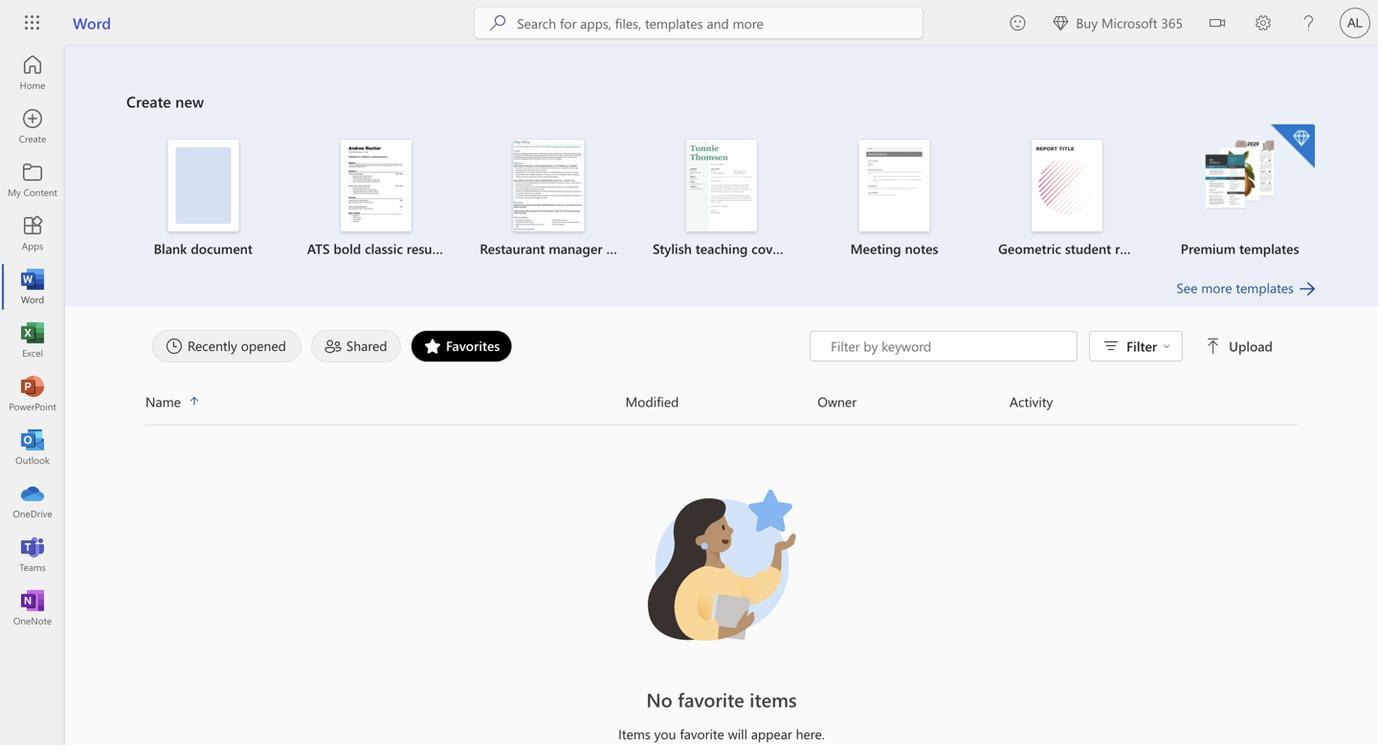 Task type: locate. For each thing, give the bounding box(es) containing it.
restaurant manager resume image
[[514, 140, 585, 232]]

resume right classic
[[407, 240, 451, 258]]

onenote image
[[23, 599, 42, 619]]

geometric student report element
[[993, 140, 1154, 259]]


[[1054, 15, 1069, 31]]

none search field inside 'word' banner
[[475, 8, 923, 38]]

word image
[[23, 278, 42, 297]]

onedrive image
[[23, 492, 42, 511]]

recently opened
[[188, 337, 286, 355]]

resume left stylish
[[607, 240, 651, 258]]

document
[[191, 240, 253, 258]]

create image
[[23, 117, 42, 136]]

no favorite items
[[647, 688, 797, 713]]

cover
[[752, 240, 785, 258]]

shared element
[[311, 330, 401, 363]]

restaurant
[[480, 240, 545, 258]]

ats bold classic resume element
[[301, 140, 451, 259]]

row inside "no favorite items" main content
[[146, 387, 1298, 426]]

templates up see more templates button
[[1240, 240, 1300, 258]]

stylish teaching cover letter image
[[687, 140, 757, 232]]

meeting notes element
[[820, 140, 970, 259]]

new
[[175, 91, 204, 112]]

tab list
[[147, 326, 810, 368]]

resume
[[407, 240, 451, 258], [607, 240, 651, 258]]

tab list containing recently opened
[[147, 326, 810, 368]]

 buy microsoft 365
[[1054, 14, 1184, 32]]

1 horizontal spatial resume
[[607, 240, 651, 258]]

word
[[73, 12, 111, 33]]

favorite up items you favorite will appear here.
[[678, 688, 745, 713]]

name button
[[146, 387, 626, 418]]

ats
[[307, 240, 330, 258]]

outlook image
[[23, 439, 42, 458]]

bold
[[334, 240, 361, 258]]

 upload
[[1207, 338, 1274, 355]]

meeting
[[851, 240, 902, 258]]

manager
[[549, 240, 603, 258]]

more
[[1202, 279, 1233, 297]]

appear
[[752, 726, 793, 744]]

home image
[[23, 63, 42, 82]]

filter
[[1127, 338, 1158, 355]]

None search field
[[475, 8, 923, 38]]

1 resume from the left
[[407, 240, 451, 258]]

here.
[[796, 726, 825, 744]]

premium
[[1181, 240, 1236, 258]]

teams image
[[23, 546, 42, 565]]

list containing blank document
[[126, 123, 1318, 278]]

name
[[146, 393, 181, 411]]

tab list inside "no favorite items" main content
[[147, 326, 810, 368]]

modified button
[[626, 387, 818, 418]]

powerpoint image
[[23, 385, 42, 404]]

modified
[[626, 393, 679, 411]]

geometric student report
[[999, 240, 1154, 258]]

my content image
[[23, 170, 42, 190]]

classic
[[365, 240, 403, 258]]

list
[[126, 123, 1318, 278]]

upload
[[1230, 338, 1274, 355]]

templates down premium templates
[[1237, 279, 1295, 297]]

owner button
[[818, 387, 1010, 418]]

meeting notes image
[[859, 140, 930, 232]]

navigation
[[0, 46, 65, 636]]

items
[[750, 688, 797, 713]]

list inside "no favorite items" main content
[[126, 123, 1318, 278]]

row containing name
[[146, 387, 1298, 426]]

favorite
[[678, 688, 745, 713], [680, 726, 725, 744]]

see more templates button
[[1177, 278, 1318, 299]]

1 vertical spatial favorite
[[680, 726, 725, 744]]

365
[[1162, 14, 1184, 32]]

shared
[[347, 337, 387, 355]]

row
[[146, 387, 1298, 426]]

favorite inside status
[[678, 688, 745, 713]]

activity
[[1010, 393, 1054, 411]]

see
[[1177, 279, 1198, 297]]

 button
[[1195, 0, 1241, 49]]

activity, column 4 of 4 column header
[[1010, 387, 1298, 418]]

1 vertical spatial templates
[[1237, 279, 1295, 297]]

status
[[810, 331, 1277, 362]]

favorite left will
[[680, 726, 725, 744]]

microsoft
[[1102, 14, 1158, 32]]

restaurant manager resume element
[[474, 140, 651, 259]]

you
[[655, 726, 677, 744]]

0 horizontal spatial resume
[[407, 240, 451, 258]]

al
[[1348, 15, 1363, 30]]

ats bold classic resume
[[307, 240, 451, 258]]

favorites element
[[411, 330, 513, 363]]

templates
[[1240, 240, 1300, 258], [1237, 279, 1295, 297]]

meeting notes
[[851, 240, 939, 258]]


[[1207, 339, 1222, 354]]

0 vertical spatial favorite
[[678, 688, 745, 713]]

items you favorite will appear here. status
[[434, 725, 1010, 745]]



Task type: vqa. For each thing, say whether or not it's contained in the screenshot.
bottom favorite
yes



Task type: describe. For each thing, give the bounding box(es) containing it.
see more templates
[[1177, 279, 1295, 297]]

al button
[[1333, 0, 1379, 46]]

favorites tab
[[406, 330, 518, 363]]

recently opened tab
[[147, 330, 306, 363]]

geometric
[[999, 240, 1062, 258]]

filter 
[[1127, 338, 1171, 355]]

shared tab
[[306, 330, 406, 363]]

blank document
[[154, 240, 253, 258]]

premium templates
[[1181, 240, 1300, 258]]

stylish teaching cover letter element
[[647, 140, 821, 259]]

notes
[[905, 240, 939, 258]]

favorite inside status
[[680, 726, 725, 744]]

no favorite items main content
[[65, 46, 1379, 746]]

no
[[647, 688, 673, 713]]

ats bold classic resume image
[[341, 140, 412, 232]]

buy
[[1077, 14, 1098, 32]]

excel image
[[23, 331, 42, 350]]

blank document element
[[128, 140, 278, 259]]

stylish teaching cover letter
[[653, 240, 821, 258]]


[[1164, 343, 1171, 350]]

report
[[1116, 240, 1154, 258]]

favorites
[[446, 337, 500, 355]]

recently opened element
[[152, 330, 302, 363]]

no favorite items status
[[434, 687, 1010, 714]]

premium templates element
[[1166, 124, 1316, 259]]

student
[[1066, 240, 1112, 258]]

restaurant manager resume
[[480, 240, 651, 258]]

teaching
[[696, 240, 748, 258]]

items you favorite will appear here.
[[619, 726, 825, 744]]

premium templates diamond image
[[1272, 124, 1316, 169]]


[[1210, 15, 1226, 31]]

word banner
[[0, 0, 1379, 49]]

Search box. Suggestions appear as you type. search field
[[517, 8, 923, 38]]

navigation inside no favorite items application
[[0, 46, 65, 636]]

templates inside button
[[1237, 279, 1295, 297]]

empty state icon image
[[636, 480, 808, 652]]

owner
[[818, 393, 857, 411]]

recently
[[188, 337, 237, 355]]

status containing filter
[[810, 331, 1277, 362]]

apps image
[[23, 224, 42, 243]]

geometric student report image
[[1032, 140, 1103, 232]]

opened
[[241, 337, 286, 355]]

will
[[728, 726, 748, 744]]

2 resume from the left
[[607, 240, 651, 258]]

blank
[[154, 240, 187, 258]]

letter
[[789, 240, 821, 258]]

create new
[[126, 91, 204, 112]]

0 vertical spatial templates
[[1240, 240, 1300, 258]]

premium templates image
[[1205, 140, 1276, 211]]

items
[[619, 726, 651, 744]]

no favorite items application
[[0, 46, 1379, 746]]

stylish
[[653, 240, 692, 258]]

create
[[126, 91, 171, 112]]

Filter by keyword text field
[[829, 337, 1068, 356]]



